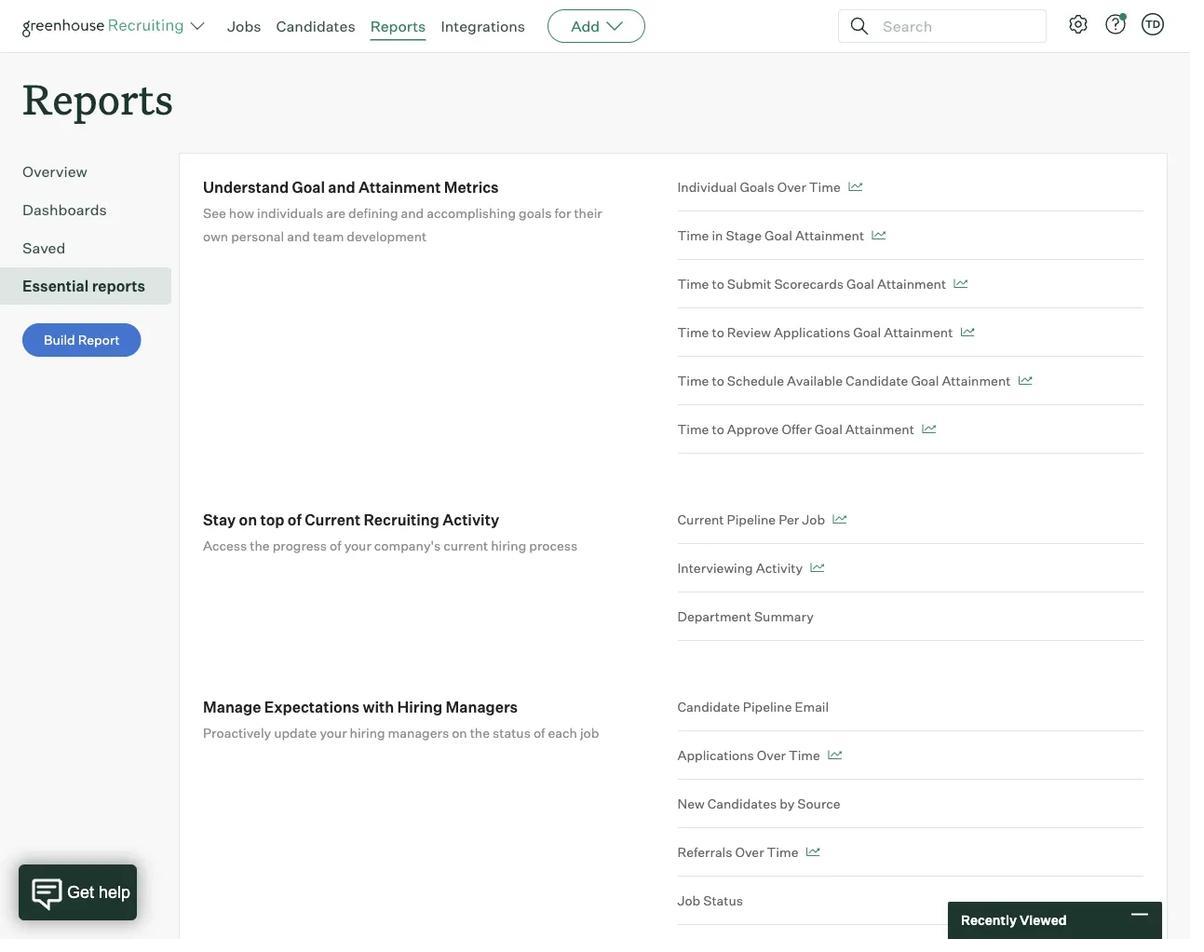 Task type: describe. For each thing, give the bounding box(es) containing it.
over for referrals over time
[[736, 844, 765, 860]]

time right goals
[[809, 179, 841, 195]]

managers
[[388, 725, 449, 741]]

hiring inside stay on top of current recruiting activity access the progress of your company's current hiring process
[[491, 537, 527, 554]]

dashboards link
[[22, 199, 164, 221]]

overview
[[22, 162, 87, 181]]

understand
[[203, 178, 289, 196]]

icon chart image for applications over time
[[828, 751, 842, 760]]

recently
[[962, 912, 1017, 928]]

by
[[780, 795, 795, 812]]

icon chart image for time in stage goal attainment
[[872, 231, 886, 240]]

accomplishing
[[427, 205, 516, 221]]

build report button
[[22, 323, 141, 357]]

time down email
[[789, 747, 821, 763]]

are
[[326, 205, 346, 221]]

status
[[704, 892, 744, 909]]

attainment inside understand goal and attainment metrics see how individuals are defining and accomplishing goals for their own personal and team development
[[359, 178, 441, 196]]

pipeline for stay on top of current recruiting activity
[[727, 511, 776, 528]]

progress
[[273, 537, 327, 554]]

icon chart image for time to submit scorecards goal attainment
[[954, 279, 968, 289]]

goals
[[740, 179, 775, 195]]

submit
[[727, 275, 772, 292]]

add button
[[548, 9, 646, 43]]

essential reports link
[[22, 275, 164, 297]]

icon chart image for time to approve offer goal attainment
[[922, 425, 936, 434]]

individual
[[678, 179, 737, 195]]

1 vertical spatial and
[[401, 205, 424, 221]]

individual goals over time
[[678, 179, 841, 195]]

2 vertical spatial and
[[287, 228, 310, 244]]

jobs link
[[227, 17, 261, 35]]

source
[[798, 795, 841, 812]]

defining
[[349, 205, 398, 221]]

icon chart image for time to review applications goal attainment
[[961, 328, 975, 337]]

1 horizontal spatial current
[[678, 511, 724, 528]]

add
[[571, 17, 600, 35]]

manage expectations with hiring managers proactively update your hiring managers on the status of each job
[[203, 698, 599, 741]]

integrations
[[441, 17, 526, 35]]

department summary
[[678, 608, 814, 624]]

your inside manage expectations with hiring managers proactively update your hiring managers on the status of each job
[[320, 725, 347, 741]]

1 vertical spatial job
[[678, 892, 701, 909]]

1 horizontal spatial candidates
[[708, 795, 777, 812]]

time to submit scorecards goal attainment
[[678, 275, 947, 292]]

to for approve
[[712, 421, 725, 437]]

time in stage goal attainment
[[678, 227, 865, 243]]

with
[[363, 698, 394, 716]]

new candidates by source link
[[678, 780, 1144, 828]]

0 vertical spatial of
[[288, 510, 302, 529]]

new
[[678, 795, 705, 812]]

0 vertical spatial applications
[[774, 324, 851, 340]]

for
[[555, 205, 571, 221]]

hiring
[[397, 698, 443, 716]]

team
[[313, 228, 344, 244]]

1 horizontal spatial job
[[802, 511, 825, 528]]

report
[[78, 332, 120, 348]]

offer
[[782, 421, 812, 437]]

their
[[574, 205, 603, 221]]

current pipeline per job
[[678, 511, 825, 528]]

approve
[[727, 421, 779, 437]]

manage
[[203, 698, 261, 716]]

to for review
[[712, 324, 725, 340]]

proactively
[[203, 725, 271, 741]]

integrations link
[[441, 17, 526, 35]]

activity inside stay on top of current recruiting activity access the progress of your company's current hiring process
[[443, 510, 499, 529]]

goal inside understand goal and attainment metrics see how individuals are defining and accomplishing goals for their own personal and team development
[[292, 178, 325, 196]]

1 vertical spatial activity
[[756, 560, 803, 576]]

understand goal and attainment metrics see how individuals are defining and accomplishing goals for their own personal and team development
[[203, 178, 603, 244]]

icon chart image for interviewing activity
[[811, 563, 825, 573]]

status
[[493, 725, 531, 741]]

build
[[44, 332, 75, 348]]

stage
[[726, 227, 762, 243]]

current
[[444, 537, 488, 554]]

new candidates by source
[[678, 795, 841, 812]]

stay on top of current recruiting activity access the progress of your company's current hiring process
[[203, 510, 578, 554]]

to for schedule
[[712, 372, 725, 389]]

process
[[529, 537, 578, 554]]

recently viewed
[[962, 912, 1067, 928]]

over for applications over time
[[757, 747, 786, 763]]

overview link
[[22, 160, 164, 183]]

time left schedule
[[678, 372, 709, 389]]

review
[[727, 324, 771, 340]]

goals
[[519, 205, 552, 221]]

interviewing
[[678, 560, 753, 576]]

0 vertical spatial and
[[328, 178, 356, 196]]

dashboards
[[22, 200, 107, 219]]

time left in
[[678, 227, 709, 243]]

referrals over time
[[678, 844, 799, 860]]

stay
[[203, 510, 236, 529]]

icon chart image for individual goals over time
[[849, 182, 863, 192]]

time to review applications goal attainment
[[678, 324, 953, 340]]

candidates link
[[276, 17, 356, 35]]

scorecards
[[775, 275, 844, 292]]

the inside stay on top of current recruiting activity access the progress of your company's current hiring process
[[250, 537, 270, 554]]

individuals
[[257, 205, 323, 221]]

own
[[203, 228, 228, 244]]



Task type: vqa. For each thing, say whether or not it's contained in the screenshot.
OK
no



Task type: locate. For each thing, give the bounding box(es) containing it.
to for submit
[[712, 275, 725, 292]]

to left the review
[[712, 324, 725, 340]]

0 vertical spatial hiring
[[491, 537, 527, 554]]

email
[[795, 698, 829, 715]]

referrals
[[678, 844, 733, 860]]

to
[[712, 275, 725, 292], [712, 324, 725, 340], [712, 372, 725, 389], [712, 421, 725, 437]]

job
[[802, 511, 825, 528], [678, 892, 701, 909]]

activity
[[443, 510, 499, 529], [756, 560, 803, 576]]

per
[[779, 511, 800, 528]]

time left the review
[[678, 324, 709, 340]]

2 to from the top
[[712, 324, 725, 340]]

the down managers
[[470, 725, 490, 741]]

job status
[[678, 892, 744, 909]]

the down top
[[250, 537, 270, 554]]

0 horizontal spatial activity
[[443, 510, 499, 529]]

1 horizontal spatial applications
[[774, 324, 851, 340]]

candidate right available
[[846, 372, 909, 389]]

development
[[347, 228, 427, 244]]

0 horizontal spatial hiring
[[350, 725, 385, 741]]

0 horizontal spatial candidates
[[276, 17, 356, 35]]

managers
[[446, 698, 518, 716]]

and down individuals
[[287, 228, 310, 244]]

of inside manage expectations with hiring managers proactively update your hiring managers on the status of each job
[[534, 725, 545, 741]]

job status link
[[678, 877, 1144, 925]]

jobs
[[227, 17, 261, 35]]

candidate up applications over time
[[678, 698, 740, 715]]

candidates left 'by'
[[708, 795, 777, 812]]

job right per
[[802, 511, 825, 528]]

1 horizontal spatial of
[[330, 537, 342, 554]]

td button
[[1142, 13, 1165, 35]]

1 vertical spatial candidates
[[708, 795, 777, 812]]

your
[[344, 537, 372, 554], [320, 725, 347, 741]]

how
[[229, 205, 254, 221]]

activity up current
[[443, 510, 499, 529]]

your down expectations
[[320, 725, 347, 741]]

reports down greenhouse recruiting image at left
[[22, 71, 173, 126]]

time to approve offer goal attainment
[[678, 421, 915, 437]]

over up the new candidates by source
[[757, 747, 786, 763]]

department
[[678, 608, 752, 624]]

department summary link
[[678, 593, 1144, 641]]

see
[[203, 205, 226, 221]]

pipeline left per
[[727, 511, 776, 528]]

to left submit
[[712, 275, 725, 292]]

reports
[[370, 17, 426, 35], [22, 71, 173, 126]]

reports link
[[370, 17, 426, 35]]

on down managers
[[452, 725, 467, 741]]

pipeline
[[727, 511, 776, 528], [743, 698, 792, 715]]

attainment
[[359, 178, 441, 196], [796, 227, 865, 243], [878, 275, 947, 292], [884, 324, 953, 340], [942, 372, 1011, 389], [846, 421, 915, 437]]

time to schedule available candidate goal attainment
[[678, 372, 1011, 389]]

1 vertical spatial over
[[757, 747, 786, 763]]

current inside stay on top of current recruiting activity access the progress of your company's current hiring process
[[305, 510, 361, 529]]

goal
[[292, 178, 325, 196], [765, 227, 793, 243], [847, 275, 875, 292], [854, 324, 882, 340], [912, 372, 939, 389], [815, 421, 843, 437]]

on left top
[[239, 510, 257, 529]]

1 vertical spatial on
[[452, 725, 467, 741]]

hiring inside manage expectations with hiring managers proactively update your hiring managers on the status of each job
[[350, 725, 385, 741]]

0 vertical spatial over
[[778, 179, 807, 195]]

essential
[[22, 277, 89, 296]]

icon chart image for referrals over time
[[806, 848, 820, 857]]

1 horizontal spatial activity
[[756, 560, 803, 576]]

0 horizontal spatial and
[[287, 228, 310, 244]]

0 vertical spatial pipeline
[[727, 511, 776, 528]]

of right progress
[[330, 537, 342, 554]]

0 vertical spatial reports
[[370, 17, 426, 35]]

0 vertical spatial activity
[[443, 510, 499, 529]]

update
[[274, 725, 317, 741]]

1 horizontal spatial reports
[[370, 17, 426, 35]]

applications over time
[[678, 747, 821, 763]]

1 vertical spatial reports
[[22, 71, 173, 126]]

icon chart image
[[849, 182, 863, 192], [872, 231, 886, 240], [954, 279, 968, 289], [961, 328, 975, 337], [1019, 376, 1033, 385], [922, 425, 936, 434], [833, 515, 847, 524], [811, 563, 825, 573], [828, 751, 842, 760], [806, 848, 820, 857]]

current up the interviewing
[[678, 511, 724, 528]]

activity up summary at the bottom right
[[756, 560, 803, 576]]

your inside stay on top of current recruiting activity access the progress of your company's current hiring process
[[344, 537, 372, 554]]

applications up new
[[678, 747, 754, 763]]

0 vertical spatial the
[[250, 537, 270, 554]]

hiring down with at the left bottom of the page
[[350, 725, 385, 741]]

essential reports
[[22, 277, 145, 296]]

over right referrals
[[736, 844, 765, 860]]

greenhouse recruiting image
[[22, 15, 190, 37]]

2 horizontal spatial of
[[534, 725, 545, 741]]

icon chart image for current pipeline per job
[[833, 515, 847, 524]]

1 horizontal spatial hiring
[[491, 537, 527, 554]]

top
[[260, 510, 285, 529]]

1 horizontal spatial the
[[470, 725, 490, 741]]

0 horizontal spatial of
[[288, 510, 302, 529]]

1 horizontal spatial candidate
[[846, 372, 909, 389]]

hiring right current
[[491, 537, 527, 554]]

0 horizontal spatial candidate
[[678, 698, 740, 715]]

to left "approve"
[[712, 421, 725, 437]]

pipeline left email
[[743, 698, 792, 715]]

1 vertical spatial your
[[320, 725, 347, 741]]

2 horizontal spatial and
[[401, 205, 424, 221]]

1 vertical spatial pipeline
[[743, 698, 792, 715]]

recruiting
[[364, 510, 440, 529]]

configure image
[[1068, 13, 1090, 35]]

available
[[787, 372, 843, 389]]

0 vertical spatial on
[[239, 510, 257, 529]]

on inside manage expectations with hiring managers proactively update your hiring managers on the status of each job
[[452, 725, 467, 741]]

in
[[712, 227, 723, 243]]

candidate pipeline email
[[678, 698, 829, 715]]

hiring
[[491, 537, 527, 554], [350, 725, 385, 741]]

candidate
[[846, 372, 909, 389], [678, 698, 740, 715]]

reports right the candidates link
[[370, 17, 426, 35]]

and up development
[[401, 205, 424, 221]]

4 to from the top
[[712, 421, 725, 437]]

2 vertical spatial of
[[534, 725, 545, 741]]

1 vertical spatial applications
[[678, 747, 754, 763]]

candidates right jobs link
[[276, 17, 356, 35]]

of left "each"
[[534, 725, 545, 741]]

summary
[[755, 608, 814, 624]]

0 vertical spatial job
[[802, 511, 825, 528]]

job
[[580, 725, 599, 741]]

time down 'by'
[[767, 844, 799, 860]]

0 vertical spatial candidate
[[846, 372, 909, 389]]

0 vertical spatial candidates
[[276, 17, 356, 35]]

to left schedule
[[712, 372, 725, 389]]

time left "approve"
[[678, 421, 709, 437]]

and up are
[[328, 178, 356, 196]]

viewed
[[1020, 912, 1067, 928]]

your left "company's" at the left of page
[[344, 537, 372, 554]]

1 vertical spatial of
[[330, 537, 342, 554]]

build report
[[44, 332, 120, 348]]

on
[[239, 510, 257, 529], [452, 725, 467, 741]]

applications
[[774, 324, 851, 340], [678, 747, 754, 763]]

the
[[250, 537, 270, 554], [470, 725, 490, 741]]

saved
[[22, 239, 66, 257]]

2 vertical spatial over
[[736, 844, 765, 860]]

access
[[203, 537, 247, 554]]

3 to from the top
[[712, 372, 725, 389]]

1 horizontal spatial on
[[452, 725, 467, 741]]

of right top
[[288, 510, 302, 529]]

applications down time to submit scorecards goal attainment
[[774, 324, 851, 340]]

job left the status
[[678, 892, 701, 909]]

saved link
[[22, 237, 164, 259]]

0 horizontal spatial current
[[305, 510, 361, 529]]

over
[[778, 179, 807, 195], [757, 747, 786, 763], [736, 844, 765, 860]]

interviewing activity
[[678, 560, 803, 576]]

0 horizontal spatial the
[[250, 537, 270, 554]]

each
[[548, 725, 578, 741]]

1 horizontal spatial and
[[328, 178, 356, 196]]

Search text field
[[879, 13, 1030, 40]]

candidate pipeline email link
[[678, 697, 1144, 732]]

current
[[305, 510, 361, 529], [678, 511, 724, 528]]

0 vertical spatial your
[[344, 537, 372, 554]]

icon chart image for time to schedule available candidate goal attainment
[[1019, 376, 1033, 385]]

over right goals
[[778, 179, 807, 195]]

0 horizontal spatial reports
[[22, 71, 173, 126]]

1 vertical spatial the
[[470, 725, 490, 741]]

0 horizontal spatial applications
[[678, 747, 754, 763]]

the inside manage expectations with hiring managers proactively update your hiring managers on the status of each job
[[470, 725, 490, 741]]

expectations
[[264, 698, 360, 716]]

1 to from the top
[[712, 275, 725, 292]]

time left submit
[[678, 275, 709, 292]]

1 vertical spatial hiring
[[350, 725, 385, 741]]

candidates
[[276, 17, 356, 35], [708, 795, 777, 812]]

company's
[[374, 537, 441, 554]]

td
[[1146, 18, 1161, 30]]

of
[[288, 510, 302, 529], [330, 537, 342, 554], [534, 725, 545, 741]]

td button
[[1139, 9, 1168, 39]]

metrics
[[444, 178, 499, 196]]

1 vertical spatial candidate
[[678, 698, 740, 715]]

0 horizontal spatial on
[[239, 510, 257, 529]]

current up progress
[[305, 510, 361, 529]]

reports
[[92, 277, 145, 296]]

0 horizontal spatial job
[[678, 892, 701, 909]]

pipeline for manage expectations with hiring managers
[[743, 698, 792, 715]]

and
[[328, 178, 356, 196], [401, 205, 424, 221], [287, 228, 310, 244]]

schedule
[[727, 372, 785, 389]]

on inside stay on top of current recruiting activity access the progress of your company's current hiring process
[[239, 510, 257, 529]]



